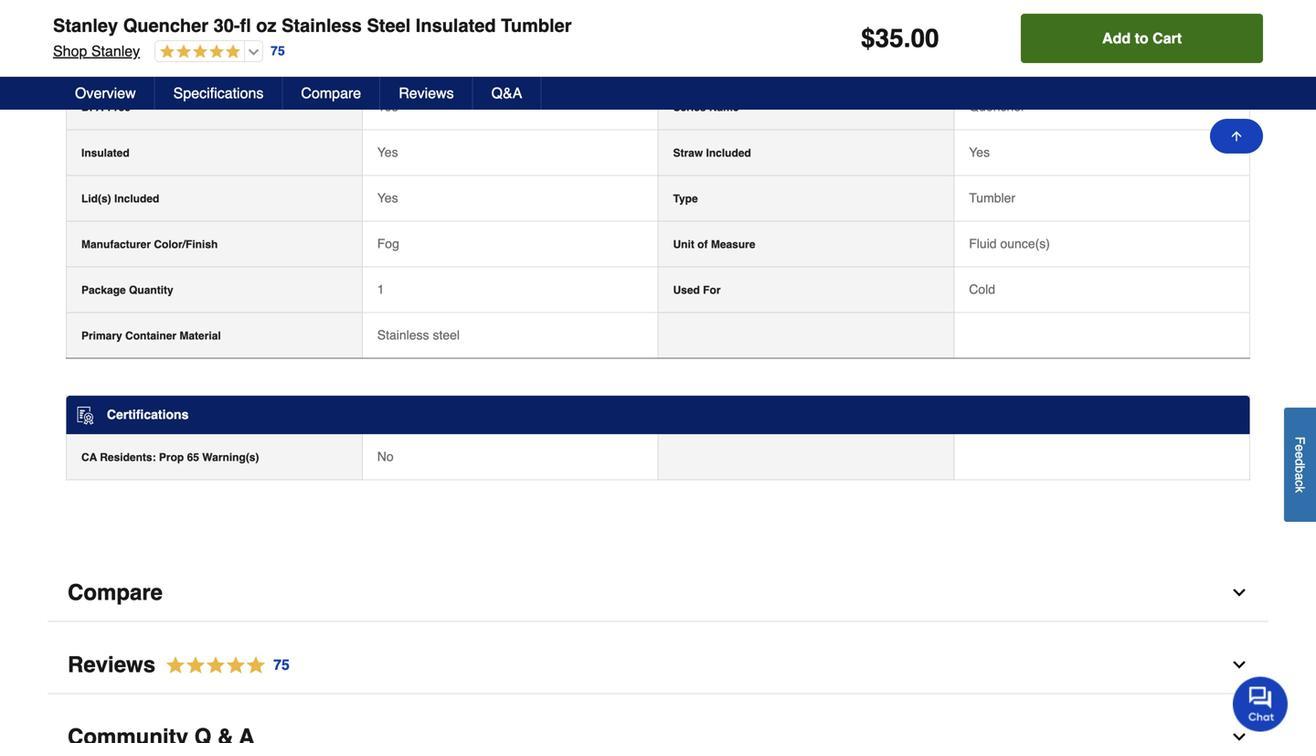 Task type: describe. For each thing, give the bounding box(es) containing it.
fluid ounce(s)
[[969, 236, 1050, 251]]

yes for yes
[[377, 145, 398, 159]]

0 horizontal spatial reviews
[[68, 652, 155, 677]]

yes for quencher
[[377, 99, 398, 114]]

color/finish
[[154, 238, 218, 251]]

series
[[673, 101, 706, 114]]

shop stanley
[[53, 42, 140, 59]]

unit
[[673, 238, 694, 251]]

straw included
[[673, 147, 751, 159]]

chevron down image for reviews
[[1230, 656, 1248, 674]]

prop
[[159, 451, 184, 464]]

container
[[125, 329, 176, 342]]

1 vertical spatial compare
[[68, 580, 163, 605]]

75 inside 4.8 stars image
[[273, 656, 290, 673]]

measure
[[711, 238, 755, 251]]

1 e from the top
[[1293, 444, 1307, 451]]

0 vertical spatial quencher
[[123, 15, 208, 36]]

primary container material
[[81, 329, 221, 342]]

overview button
[[57, 77, 155, 110]]

specifications
[[173, 85, 264, 101]]

ca
[[81, 451, 97, 464]]

k
[[1293, 486, 1307, 493]]

package quantity
[[81, 284, 173, 296]]

chevron down image for compare
[[1230, 584, 1248, 602]]

cart
[[1153, 30, 1182, 47]]

1 horizontal spatial insulated
[[416, 15, 496, 36]]

ounce(s)
[[1000, 236, 1050, 251]]

unit of measure
[[673, 238, 755, 251]]

fluid
[[969, 236, 997, 251]]

.
[[904, 24, 911, 53]]

$
[[861, 24, 875, 53]]

1 horizontal spatial quencher
[[969, 99, 1025, 114]]

1 vertical spatial stanley
[[91, 42, 140, 59]]

stanley quencher 30-fl oz stainless steel insulated tumbler
[[53, 15, 572, 36]]

of
[[698, 238, 708, 251]]

add to cart
[[1102, 30, 1182, 47]]

to
[[1135, 30, 1149, 47]]

used for
[[673, 284, 721, 296]]

cold
[[969, 282, 995, 296]]

1 horizontal spatial tumbler
[[969, 190, 1015, 205]]

2 e from the top
[[1293, 451, 1307, 459]]

0 horizontal spatial stainless
[[282, 15, 362, 36]]

bpa-
[[81, 101, 107, 114]]

b
[[1293, 466, 1307, 473]]

q&a button
[[473, 77, 541, 110]]

c
[[1293, 480, 1307, 486]]

1 vertical spatial insulated
[[81, 147, 129, 159]]

0 vertical spatial compare button
[[283, 77, 380, 110]]

65
[[187, 451, 199, 464]]

used
[[673, 284, 700, 296]]

material
[[179, 329, 221, 342]]

1 vertical spatial compare button
[[48, 564, 1269, 622]]

bpa-free
[[81, 101, 131, 114]]

yes for tumbler
[[377, 190, 398, 205]]

ca residents: prop 65 warning(s)
[[81, 451, 259, 464]]

reviews button
[[380, 77, 473, 110]]

stainless steel
[[377, 327, 460, 342]]

add to cart button
[[1021, 14, 1263, 63]]

f e e d b a c k
[[1293, 437, 1307, 493]]

free
[[107, 101, 131, 114]]



Task type: locate. For each thing, give the bounding box(es) containing it.
0 vertical spatial 4.8 stars image
[[156, 44, 241, 61]]

75
[[271, 44, 285, 58], [273, 656, 290, 673]]

1 horizontal spatial compare
[[301, 85, 361, 101]]

tumbler up fluid
[[969, 190, 1015, 205]]

2 4.8 stars image from the top
[[155, 653, 291, 678]]

package
[[81, 284, 126, 296]]

included right straw
[[706, 147, 751, 159]]

e
[[1293, 444, 1307, 451], [1293, 451, 1307, 459]]

residents:
[[100, 451, 156, 464]]

stainless right oz
[[282, 15, 362, 36]]

0 vertical spatial stanley
[[53, 15, 118, 36]]

0 vertical spatial insulated
[[416, 15, 496, 36]]

manufacturer
[[81, 238, 151, 251]]

1 vertical spatial quencher
[[969, 99, 1025, 114]]

4.8 stars image containing 75
[[155, 653, 291, 678]]

1 vertical spatial 75
[[273, 656, 290, 673]]

stainless
[[282, 15, 362, 36], [377, 327, 429, 342]]

stanley
[[53, 15, 118, 36], [91, 42, 140, 59]]

a
[[1293, 473, 1307, 480]]

quencher
[[123, 15, 208, 36], [969, 99, 1025, 114]]

stanley up shop stanley
[[53, 15, 118, 36]]

name
[[709, 101, 739, 114]]

add
[[1102, 30, 1131, 47]]

lid(s) included
[[81, 192, 159, 205]]

stanley right notes image
[[91, 42, 140, 59]]

1 4.8 stars image from the top
[[156, 44, 241, 61]]

f
[[1293, 437, 1307, 444]]

q&a
[[491, 85, 522, 101]]

1 vertical spatial chevron down image
[[1230, 656, 1248, 674]]

included
[[706, 147, 751, 159], [114, 192, 159, 205]]

chat invite button image
[[1233, 676, 1289, 732]]

straw
[[673, 147, 703, 159]]

reviews
[[399, 85, 454, 101], [68, 652, 155, 677]]

d
[[1293, 459, 1307, 466]]

0 vertical spatial 75
[[271, 44, 285, 58]]

included for straw included
[[706, 147, 751, 159]]

f e e d b a c k button
[[1284, 407, 1316, 522]]

0 vertical spatial chevron down image
[[1230, 584, 1248, 602]]

tumbler up q&a
[[501, 15, 572, 36]]

reviews inside button
[[399, 85, 454, 101]]

insulated right steel on the left
[[416, 15, 496, 36]]

no
[[377, 449, 394, 464]]

for
[[703, 284, 721, 296]]

arrow up image
[[1229, 129, 1244, 143]]

2 chevron down image from the top
[[1230, 656, 1248, 674]]

included right lid(s)
[[114, 192, 159, 205]]

30-
[[214, 15, 240, 36]]

0 horizontal spatial included
[[114, 192, 159, 205]]

yes
[[377, 99, 398, 114], [377, 145, 398, 159], [969, 145, 990, 159], [377, 190, 398, 205]]

shop
[[53, 42, 87, 59]]

fl
[[240, 15, 251, 36]]

0 horizontal spatial compare
[[68, 580, 163, 605]]

1 vertical spatial included
[[114, 192, 159, 205]]

manufacturer color/finish
[[81, 238, 218, 251]]

included for lid(s) included
[[114, 192, 159, 205]]

features
[[103, 58, 157, 72]]

compare button
[[283, 77, 380, 110], [48, 564, 1269, 622]]

steel
[[433, 327, 460, 342]]

35
[[875, 24, 904, 53]]

1 vertical spatial reviews
[[68, 652, 155, 677]]

0 vertical spatial included
[[706, 147, 751, 159]]

insulated down bpa-free
[[81, 147, 129, 159]]

1 horizontal spatial stainless
[[377, 327, 429, 342]]

0 vertical spatial compare
[[301, 85, 361, 101]]

tumbler
[[501, 15, 572, 36], [969, 190, 1015, 205]]

e up the b
[[1293, 451, 1307, 459]]

compare
[[301, 85, 361, 101], [68, 580, 163, 605]]

steel
[[367, 15, 411, 36]]

chevron down image inside compare 'button'
[[1230, 584, 1248, 602]]

warning(s)
[[202, 451, 259, 464]]

4.8 stars image
[[156, 44, 241, 61], [155, 653, 291, 678]]

1 horizontal spatial reviews
[[399, 85, 454, 101]]

1 vertical spatial 4.8 stars image
[[155, 653, 291, 678]]

0 horizontal spatial tumbler
[[501, 15, 572, 36]]

0 vertical spatial stainless
[[282, 15, 362, 36]]

0 horizontal spatial insulated
[[81, 147, 129, 159]]

00
[[911, 24, 939, 53]]

1
[[377, 282, 384, 296]]

0 vertical spatial tumbler
[[501, 15, 572, 36]]

specifications button
[[155, 77, 283, 110]]

oz
[[256, 15, 276, 36]]

lid(s)
[[81, 192, 111, 205]]

notes image
[[76, 59, 90, 74]]

1 horizontal spatial included
[[706, 147, 751, 159]]

chevron down image
[[1230, 728, 1248, 743]]

overview
[[75, 85, 136, 101]]

type
[[673, 192, 698, 205]]

1 chevron down image from the top
[[1230, 584, 1248, 602]]

series name
[[673, 101, 739, 114]]

fog
[[377, 236, 399, 251]]

quantity
[[129, 284, 173, 296]]

1 vertical spatial stainless
[[377, 327, 429, 342]]

chevron down image
[[1230, 584, 1248, 602], [1230, 656, 1248, 674]]

1 vertical spatial tumbler
[[969, 190, 1015, 205]]

0 vertical spatial reviews
[[399, 85, 454, 101]]

$ 35 . 00
[[861, 24, 939, 53]]

primary
[[81, 329, 122, 342]]

e up d
[[1293, 444, 1307, 451]]

stainless left steel
[[377, 327, 429, 342]]

certifications
[[107, 407, 189, 422]]

insulated
[[416, 15, 496, 36], [81, 147, 129, 159]]

0 horizontal spatial quencher
[[123, 15, 208, 36]]



Task type: vqa. For each thing, say whether or not it's contained in the screenshot.
sub-brand
no



